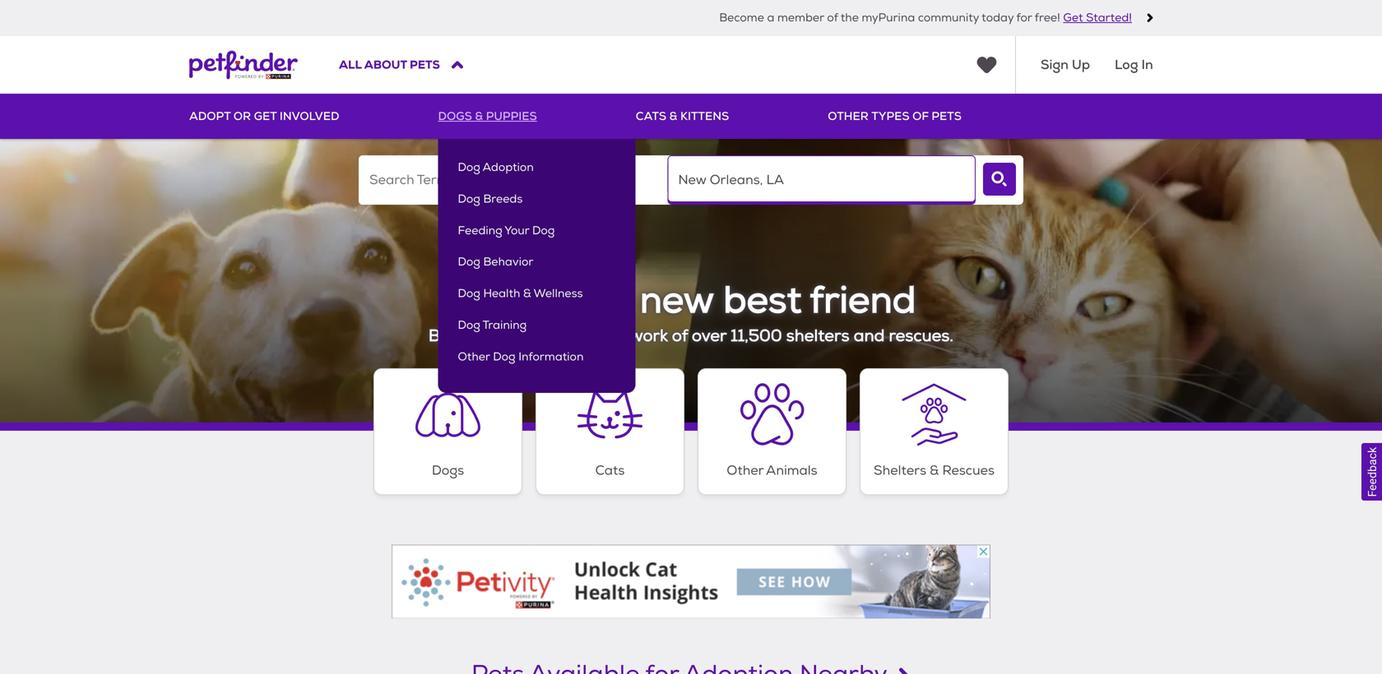 Task type: locate. For each thing, give the bounding box(es) containing it.
dogs for dogs & puppies
[[438, 108, 472, 124]]

pets right about
[[410, 57, 440, 72]]

adopt or get involved
[[189, 108, 339, 124]]

and
[[854, 326, 885, 347]]

for
[[1016, 11, 1032, 25]]

0 vertical spatial cats
[[636, 108, 667, 124]]

dog for dog breeds
[[458, 192, 480, 206]]

other types of pets
[[828, 108, 962, 124]]

0 horizontal spatial other
[[458, 350, 490, 364]]

& for shelters
[[930, 463, 939, 479]]

dog up feeding
[[458, 192, 480, 206]]

get right free!
[[1063, 11, 1083, 25]]

dog breeds link
[[458, 190, 616, 209]]

& right health
[[523, 287, 531, 301]]

health
[[483, 287, 520, 301]]

of inside find your new best friend browse pets from our network of over 11,500 shelters and rescues.
[[672, 326, 688, 347]]

types
[[872, 108, 910, 124]]

of left the
[[827, 11, 838, 25]]

dog for dog adoption
[[458, 160, 480, 175]]

1 horizontal spatial of
[[827, 11, 838, 25]]

0 vertical spatial get
[[1063, 11, 1083, 25]]

find
[[466, 278, 544, 324]]

become a member of the mypurina community today for free! get started!
[[719, 11, 1132, 25]]

1 vertical spatial dogs
[[432, 463, 464, 479]]

behavior
[[483, 255, 533, 270]]

other left types
[[828, 108, 869, 124]]

0 vertical spatial dogs
[[438, 108, 472, 124]]

0 horizontal spatial cats
[[595, 463, 625, 479]]

1 vertical spatial get
[[254, 108, 277, 124]]

puppies
[[486, 108, 537, 124]]

your
[[504, 224, 529, 238]]

of
[[827, 11, 838, 25], [912, 108, 929, 124], [672, 326, 688, 347]]

a
[[767, 11, 775, 25]]

& left kittens
[[669, 108, 677, 124]]

dogs for dogs
[[432, 463, 464, 479]]

11,500
[[731, 326, 782, 347]]

over
[[692, 326, 727, 347]]

& inside dog health & wellness link
[[523, 287, 531, 301]]

dog breeds
[[458, 192, 523, 206]]

get inside primary element
[[254, 108, 277, 124]]

all
[[339, 57, 362, 72]]

&
[[475, 108, 483, 124], [669, 108, 677, 124], [523, 287, 531, 301], [930, 463, 939, 479]]

browse
[[429, 326, 488, 347]]

1 horizontal spatial cats
[[636, 108, 667, 124]]

shelters
[[874, 463, 926, 479]]

dog
[[458, 160, 480, 175], [458, 192, 480, 206], [532, 224, 555, 238], [458, 255, 480, 270], [458, 287, 480, 301], [458, 318, 480, 333], [493, 350, 516, 364]]

cats inside primary element
[[636, 108, 667, 124]]

2 horizontal spatial of
[[912, 108, 929, 124]]

other inside button
[[727, 463, 764, 479]]

breeds
[[483, 192, 523, 206]]

cats & kittens
[[636, 108, 729, 124]]

of right types
[[912, 108, 929, 124]]

pets inside primary element
[[932, 108, 962, 124]]

& left puppies
[[475, 108, 483, 124]]

& left rescues
[[930, 463, 939, 479]]

0 vertical spatial pets
[[410, 57, 440, 72]]

cats
[[636, 108, 667, 124], [595, 463, 625, 479]]

started!
[[1086, 11, 1132, 25]]

feeding your dog link
[[458, 222, 616, 240]]

dog behavior link
[[458, 254, 616, 272]]

2 vertical spatial other
[[727, 463, 764, 479]]

pets inside dropdown button
[[410, 57, 440, 72]]

member
[[777, 11, 824, 25]]

other down browse
[[458, 350, 490, 364]]

other left animals
[[727, 463, 764, 479]]

adoption
[[483, 160, 534, 175]]

involved
[[280, 108, 339, 124]]

Enter City, State, or ZIP text field
[[668, 155, 976, 205]]

or
[[233, 108, 251, 124]]

cats for cats
[[595, 463, 625, 479]]

0 vertical spatial of
[[827, 11, 838, 25]]

dogs inside 'link'
[[438, 108, 472, 124]]

all about pets button
[[339, 56, 463, 74]]

up
[[1072, 56, 1090, 73]]

dog adoption link
[[458, 159, 616, 177]]

& inside shelters & rescues link
[[930, 463, 939, 479]]

network
[[603, 326, 668, 347]]

pets right types
[[932, 108, 962, 124]]

log in
[[1115, 56, 1153, 73]]

0 horizontal spatial pets
[[410, 57, 440, 72]]

find your new best friend browse pets from our network of over 11,500 shelters and rescues.
[[429, 278, 954, 347]]

shelters & rescues link
[[860, 369, 1009, 496]]

& inside the cats & kittens link
[[669, 108, 677, 124]]

dog down feeding
[[458, 255, 480, 270]]

other for other dog information
[[458, 350, 490, 364]]

1 horizontal spatial other
[[727, 463, 764, 479]]

0 horizontal spatial of
[[672, 326, 688, 347]]

pets
[[492, 326, 527, 347]]

other for other types of pets
[[828, 108, 869, 124]]

1 horizontal spatial pets
[[932, 108, 962, 124]]

all about pets
[[339, 57, 440, 72]]

dogs
[[438, 108, 472, 124], [432, 463, 464, 479]]

2 horizontal spatial other
[[828, 108, 869, 124]]

0 horizontal spatial get
[[254, 108, 277, 124]]

dog left health
[[458, 287, 480, 301]]

dog left training
[[458, 318, 480, 333]]

dog up dog breeds
[[458, 160, 480, 175]]

dog training link
[[458, 317, 616, 335]]

shelters
[[786, 326, 850, 347]]

1 vertical spatial of
[[912, 108, 929, 124]]

0 vertical spatial other
[[828, 108, 869, 124]]

pets
[[410, 57, 440, 72], [932, 108, 962, 124]]

& inside dogs & puppies 'link'
[[475, 108, 483, 124]]

best
[[723, 278, 802, 324]]

2 vertical spatial of
[[672, 326, 688, 347]]

feeding
[[458, 224, 502, 238]]

other
[[828, 108, 869, 124], [458, 350, 490, 364], [727, 463, 764, 479]]

cats for cats & kittens
[[636, 108, 667, 124]]

about
[[364, 57, 407, 72]]

1 vertical spatial other
[[458, 350, 490, 364]]

1 vertical spatial pets
[[932, 108, 962, 124]]

get
[[1063, 11, 1083, 25], [254, 108, 277, 124]]

animals
[[766, 463, 817, 479]]

get right or
[[254, 108, 277, 124]]

sign up
[[1041, 56, 1090, 73]]

1 vertical spatial cats
[[595, 463, 625, 479]]

cats inside "link"
[[595, 463, 625, 479]]

of left over
[[672, 326, 688, 347]]

from
[[531, 326, 569, 347]]



Task type: describe. For each thing, give the bounding box(es) containing it.
petfinder logo image
[[189, 36, 298, 94]]

dog for dog behavior
[[458, 255, 480, 270]]

sign up link
[[1041, 54, 1090, 76]]

other types of pets link
[[828, 94, 962, 139]]

dog adoption
[[458, 160, 534, 175]]

other dog information link
[[458, 348, 616, 367]]

wellness
[[534, 287, 583, 301]]

other dog information
[[458, 350, 584, 364]]

new
[[640, 278, 714, 324]]

other animals button
[[698, 369, 847, 496]]

in
[[1142, 56, 1153, 73]]

1 horizontal spatial get
[[1063, 11, 1083, 25]]

sign
[[1041, 56, 1069, 73]]

dog health & wellness link
[[458, 285, 616, 304]]

dogs link
[[374, 369, 522, 496]]

dog right your
[[532, 224, 555, 238]]

log
[[1115, 56, 1138, 73]]

adopt or get involved link
[[189, 94, 339, 139]]

adopt
[[189, 108, 231, 124]]

of inside primary element
[[912, 108, 929, 124]]

our
[[573, 326, 599, 347]]

other animals
[[727, 463, 817, 479]]

friend
[[810, 278, 916, 324]]

mypurina
[[862, 11, 915, 25]]

dog behavior
[[458, 255, 533, 270]]

your
[[551, 278, 630, 324]]

& for dogs
[[475, 108, 483, 124]]

rescues
[[942, 463, 995, 479]]

dogs & puppies link
[[438, 94, 537, 139]]

today
[[982, 11, 1014, 25]]

dog down pets
[[493, 350, 516, 364]]

& for cats
[[669, 108, 677, 124]]

feeding your dog
[[458, 224, 555, 238]]

training
[[483, 318, 527, 333]]

become
[[719, 11, 764, 25]]

cats & kittens link
[[636, 94, 729, 139]]

shelters & rescues
[[874, 463, 995, 479]]

dog for dog health & wellness
[[458, 287, 480, 301]]

kittens
[[680, 108, 729, 124]]

rescues.
[[889, 326, 954, 347]]

primary element
[[189, 94, 1193, 393]]

cats link
[[536, 369, 685, 496]]

dog health & wellness
[[458, 287, 583, 301]]

other for other animals
[[727, 463, 764, 479]]

dog training
[[458, 318, 527, 333]]

free!
[[1035, 11, 1060, 25]]

the
[[841, 11, 859, 25]]

dog for dog training
[[458, 318, 480, 333]]

dogs & puppies
[[438, 108, 537, 124]]

information
[[518, 350, 584, 364]]

community
[[918, 11, 979, 25]]

log in link
[[1115, 54, 1153, 76]]

advertisement element
[[392, 545, 991, 619]]



Task type: vqa. For each thing, say whether or not it's contained in the screenshot.
Privacy Alert Dialog
no



